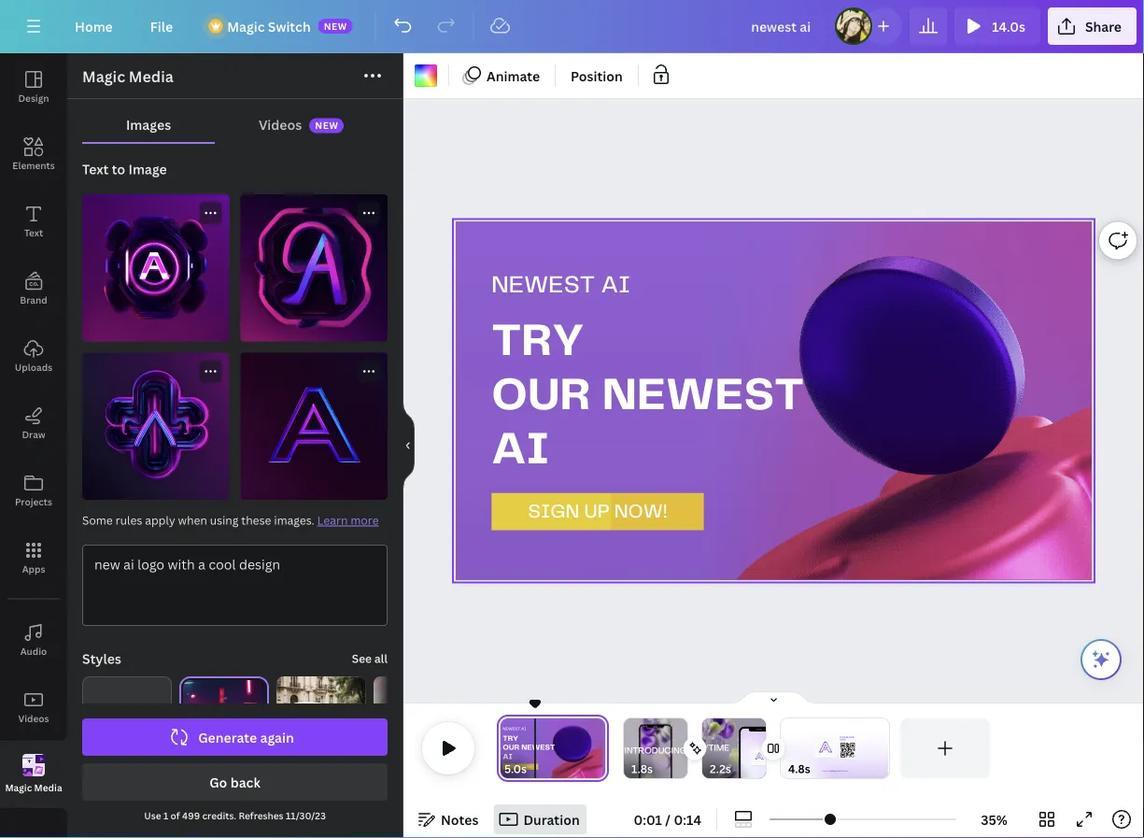 Task type: vqa. For each thing, say whether or not it's contained in the screenshot.
Search Box
no



Task type: locate. For each thing, give the bounding box(es) containing it.
2 trimming, end edge slider from the left
[[675, 719, 688, 779]]

0 horizontal spatial text
[[24, 226, 43, 239]]

trimming, start edge slider down hide pages image
[[781, 719, 794, 779]]

main menu bar
[[0, 0, 1145, 53]]

trimming, start edge slider right introducing
[[703, 719, 716, 779]]

new ai logo with a cool design image
[[82, 194, 229, 342], [241, 194, 388, 342], [82, 353, 229, 500], [241, 353, 388, 500]]

animate
[[487, 67, 540, 85]]

styles
[[82, 650, 121, 668]]

magic
[[227, 17, 265, 35], [82, 66, 125, 86], [5, 782, 32, 794]]

all
[[375, 651, 388, 666]]

499
[[182, 809, 200, 822]]

Page title text field
[[535, 760, 543, 779]]

learn more link
[[317, 513, 379, 528]]

2 trimming, start edge slider from the left
[[624, 719, 637, 779]]

introducing
[[625, 747, 687, 756]]

0:14
[[674, 811, 702, 829]]

0 vertical spatial new
[[324, 20, 347, 32]]

magic down home link
[[82, 66, 125, 86]]

media up images button
[[129, 66, 174, 86]]

0 vertical spatial videos
[[259, 115, 302, 133]]

1 vertical spatial ai
[[492, 429, 550, 473]]

0 horizontal spatial ai
[[492, 429, 550, 473]]

side panel tab list
[[0, 53, 67, 808]]

elements
[[12, 159, 55, 172]]

1 horizontal spatial magic media
[[82, 66, 174, 86]]

3 trimming, end edge slider from the left
[[753, 719, 766, 779]]

text left to
[[82, 160, 109, 178]]

our
[[492, 375, 591, 419]]

switch
[[268, 17, 311, 35]]

text up brand button
[[24, 226, 43, 239]]

4.8s button
[[789, 760, 811, 779]]

0 vertical spatial magic media
[[82, 66, 174, 86]]

file
[[150, 17, 173, 35]]

5.0s button
[[505, 760, 527, 779]]

trimming, end edge slider inside the introducing button
[[675, 719, 688, 779]]

now!
[[615, 503, 668, 521]]

2.2s
[[710, 761, 732, 777]]

share
[[1086, 17, 1123, 35]]

text inside button
[[24, 226, 43, 239]]

2 horizontal spatial magic
[[227, 17, 265, 35]]

home
[[75, 17, 113, 35]]

trimming, start edge slider
[[497, 719, 514, 779], [624, 719, 637, 779], [703, 719, 716, 779], [781, 719, 794, 779]]

share button
[[1049, 7, 1137, 45]]

rules
[[116, 513, 142, 528]]

Design title text field
[[737, 7, 828, 45]]

4 trimming, start edge slider from the left
[[781, 719, 794, 779]]

0 vertical spatial media
[[129, 66, 174, 86]]

media
[[129, 66, 174, 86], [34, 782, 62, 794]]

image
[[128, 160, 167, 178]]

canva assistant image
[[1091, 649, 1113, 671]]

magic media up images
[[82, 66, 174, 86]]

1.8s button
[[632, 760, 653, 779]]

hide image
[[403, 401, 415, 491]]

trimming, end edge slider right the download now
[[877, 719, 890, 779]]

1 vertical spatial media
[[34, 782, 62, 794]]

projects
[[15, 495, 52, 508]]

4 trimming, end edge slider from the left
[[877, 719, 890, 779]]

trimming, start edge slider for 1.8s
[[624, 719, 637, 779]]

14.0s
[[993, 17, 1026, 35]]

1.8s
[[632, 761, 653, 777]]

1 horizontal spatial text
[[82, 160, 109, 178]]

1 trimming, end edge slider from the left
[[593, 719, 609, 779]]

refreshes
[[239, 809, 284, 822]]

see all
[[352, 651, 388, 666]]

anytime
[[691, 745, 730, 753]]

1 horizontal spatial ai
[[601, 274, 631, 298]]

0 vertical spatial ai
[[601, 274, 631, 298]]

0 horizontal spatial newest
[[492, 274, 595, 298]]

ai
[[601, 274, 631, 298], [492, 429, 550, 473]]

0:01 / 0:14
[[634, 811, 702, 829]]

trimming, end edge slider
[[593, 719, 609, 779], [675, 719, 688, 779], [753, 719, 766, 779], [877, 719, 890, 779]]

1 vertical spatial new
[[315, 119, 339, 132]]

1 horizontal spatial newest
[[603, 375, 805, 419]]

group
[[82, 677, 172, 794]]

to
[[112, 160, 125, 178]]

some
[[82, 513, 113, 528]]

3 trimming, start edge slider from the left
[[703, 719, 716, 779]]

videos inside button
[[18, 712, 49, 725]]

trimming, end edge slider left 1.8s
[[593, 719, 609, 779]]

uploads
[[15, 361, 52, 373]]

download
[[840, 737, 855, 739]]

hide pages image
[[729, 691, 819, 706]]

generate again button
[[82, 719, 388, 756]]

0 horizontal spatial magic media
[[5, 782, 62, 794]]

magic left switch
[[227, 17, 265, 35]]

audio button
[[0, 607, 67, 674]]

trimming, start edge slider left the page title text field
[[497, 719, 514, 779]]

Describe an image. Include objects, colors, places... text field
[[83, 546, 387, 625]]

text to image
[[82, 160, 167, 178]]

download now
[[840, 737, 855, 741]]

0 horizontal spatial videos
[[18, 712, 49, 725]]

images.
[[274, 513, 315, 528]]

1 vertical spatial text
[[24, 226, 43, 239]]

0 vertical spatial magic
[[227, 17, 265, 35]]

1 horizontal spatial magic
[[82, 66, 125, 86]]

0 vertical spatial newest
[[492, 274, 595, 298]]

projects button
[[0, 457, 67, 524]]

trimming, end edge slider left the anytime
[[675, 719, 688, 779]]

1 vertical spatial magic
[[82, 66, 125, 86]]

use 1 of 499 credits. refreshes 11/30/23
[[144, 809, 326, 822]]

0:01
[[634, 811, 663, 829]]

magic media
[[82, 66, 174, 86], [5, 782, 62, 794]]

1 vertical spatial newest
[[603, 375, 805, 419]]

1 trimming, start edge slider from the left
[[497, 719, 514, 779]]

more
[[351, 513, 379, 528]]

try
[[492, 320, 585, 364]]

2 vertical spatial magic
[[5, 782, 32, 794]]

trimming, start edge slider up 0:01
[[624, 719, 637, 779]]

5.0s
[[505, 761, 527, 777]]

audio
[[20, 645, 47, 658]]

trimming, end edge slider right 2.2s
[[753, 719, 766, 779]]

notes
[[441, 811, 479, 829]]

magic media down the videos button
[[5, 782, 62, 794]]

trimming, end edge slider for 4.8s
[[877, 719, 890, 779]]

0 horizontal spatial magic
[[5, 782, 32, 794]]

newest
[[492, 274, 595, 298], [603, 375, 805, 419]]

trimming, end edge slider inside anytime button
[[753, 719, 766, 779]]

apps button
[[0, 524, 67, 592]]

our newest
[[492, 375, 805, 419]]

magic down the videos button
[[5, 782, 32, 794]]

text
[[82, 160, 109, 178], [24, 226, 43, 239]]

generate again
[[198, 729, 294, 746]]

1 vertical spatial magic media
[[5, 782, 62, 794]]

0 vertical spatial text
[[82, 160, 109, 178]]

position
[[571, 67, 623, 85]]

credits.
[[202, 809, 237, 822]]

0 horizontal spatial media
[[34, 782, 62, 794]]

1 vertical spatial videos
[[18, 712, 49, 725]]

media down the videos button
[[34, 782, 62, 794]]

apps
[[22, 563, 45, 575]]

media inside 'button'
[[34, 782, 62, 794]]



Task type: describe. For each thing, give the bounding box(es) containing it.
35% button
[[965, 805, 1025, 835]]

when
[[178, 513, 207, 528]]

magic switch
[[227, 17, 311, 35]]

some rules apply when using these images. learn more
[[82, 513, 379, 528]]

/
[[666, 811, 671, 829]]

magic media button
[[0, 741, 67, 808]]

duration
[[524, 811, 580, 829]]

generate
[[198, 729, 257, 746]]

no color image
[[415, 64, 437, 87]]

1 horizontal spatial videos
[[259, 115, 302, 133]]

back
[[231, 773, 261, 791]]

magic inside main menu bar
[[227, 17, 265, 35]]

images
[[126, 115, 171, 133]]

file button
[[135, 7, 188, 45]]

trimming, start edge slider for 4.8s
[[781, 719, 794, 779]]

trimming, end edge slider for 2.2s
[[753, 719, 766, 779]]

see all button
[[352, 650, 388, 668]]

design
[[18, 92, 49, 104]]

new inside main menu bar
[[324, 20, 347, 32]]

these
[[241, 513, 271, 528]]

sign up now!
[[528, 503, 668, 521]]

sign
[[528, 503, 580, 521]]

of
[[171, 809, 180, 822]]

brand button
[[0, 255, 67, 322]]

text for text to image
[[82, 160, 109, 178]]

brand
[[20, 293, 47, 306]]

use
[[144, 809, 161, 822]]

again
[[260, 729, 294, 746]]

2.2s button
[[710, 760, 732, 779]]

duration button
[[494, 805, 588, 835]]

position button
[[564, 61, 631, 91]]

animate button
[[457, 61, 548, 91]]

text button
[[0, 188, 67, 255]]

home link
[[60, 7, 128, 45]]

using
[[210, 513, 239, 528]]

magic inside 'button'
[[5, 782, 32, 794]]

go back
[[210, 773, 261, 791]]

notes button
[[411, 805, 486, 835]]

www.reallygreatai.com
[[823, 770, 849, 772]]

trimming, start edge slider for 2.2s
[[703, 719, 716, 779]]

35%
[[982, 811, 1008, 829]]

elements button
[[0, 121, 67, 188]]

14.0s button
[[955, 7, 1041, 45]]

animated tactile 3d shapes image
[[738, 253, 1145, 580]]

design button
[[0, 53, 67, 121]]

apply
[[145, 513, 175, 528]]

images button
[[82, 107, 215, 142]]

text for text
[[24, 226, 43, 239]]

1
[[163, 809, 168, 822]]

draw
[[22, 428, 45, 441]]

magic media inside 'button'
[[5, 782, 62, 794]]

go
[[210, 773, 227, 791]]

introducing button
[[603, 718, 709, 793]]

learn
[[317, 513, 348, 528]]

1 horizontal spatial media
[[129, 66, 174, 86]]

11/30/23
[[286, 809, 326, 822]]

anytime button
[[681, 718, 788, 813]]

videos button
[[0, 674, 67, 741]]

go back button
[[82, 764, 388, 801]]

draw button
[[0, 390, 67, 457]]

newest ai
[[492, 274, 631, 298]]

rectangle animated basic shape yellow image
[[492, 493, 704, 530]]

trimming, end edge slider for 1.8s
[[675, 719, 688, 779]]

now
[[840, 739, 847, 741]]

uploads button
[[0, 322, 67, 390]]

up
[[585, 503, 610, 521]]

see
[[352, 651, 372, 666]]

4.8s
[[789, 761, 811, 777]]



